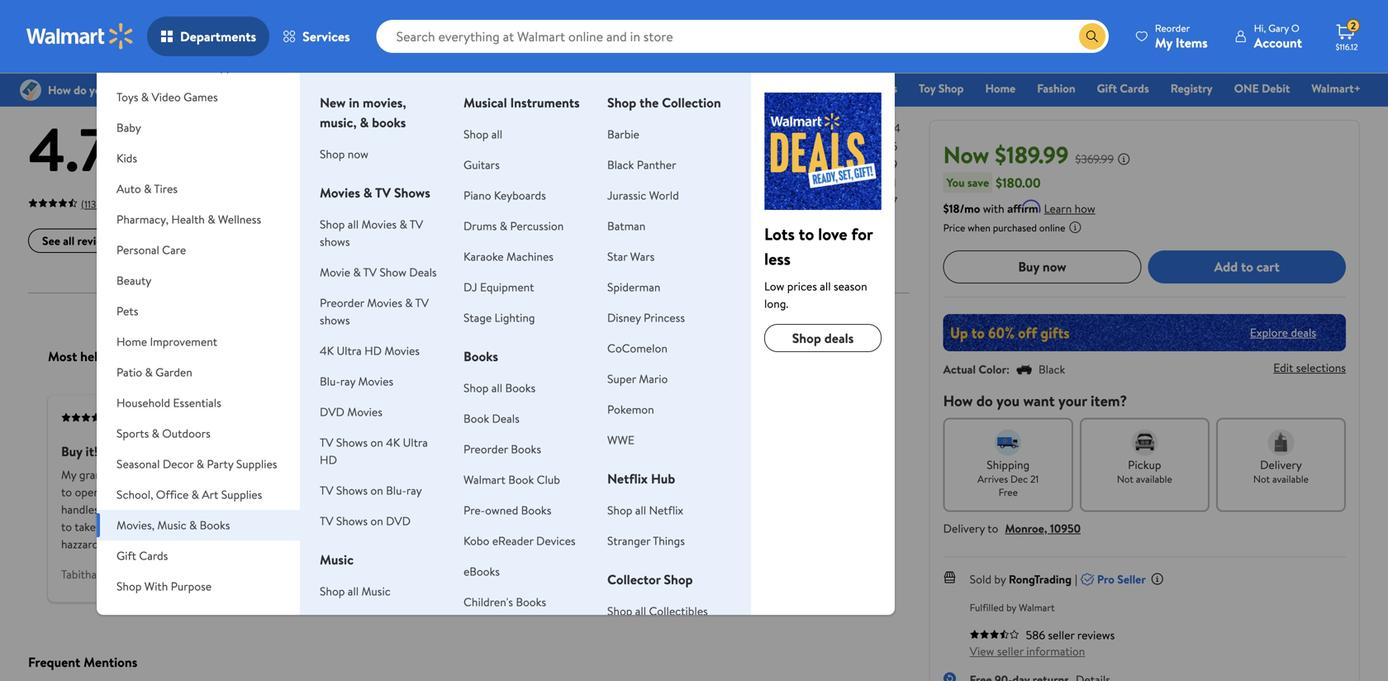 Task type: describe. For each thing, give the bounding box(es) containing it.
0 vertical spatial ray
[[340, 373, 356, 389]]

piano keyboards
[[464, 187, 546, 203]]

all for book deals
[[492, 380, 503, 396]]

tv left show
[[363, 264, 377, 280]]

health
[[171, 211, 205, 227]]

to left take
[[61, 519, 72, 535]]

1 3+ day shipping from the left
[[255, 10, 321, 24]]

0 horizontal spatial 21
[[887, 175, 896, 191]]

dj equipment
[[464, 279, 534, 295]]

to left monroe,
[[988, 520, 999, 536]]

all for write a review
[[63, 233, 75, 249]]

shop for shop all
[[464, 126, 489, 142]]

1 vertical spatial book
[[508, 472, 534, 488]]

shop all books link
[[464, 380, 536, 396]]

movies inside preorder movies & tv shows
[[367, 295, 402, 311]]

0 vertical spatial it!!!!
[[86, 442, 110, 461]]

a inside write a review link
[[180, 233, 186, 249]]

devices
[[536, 533, 576, 549]]

1 horizontal spatial so
[[686, 501, 697, 518]]

all down 'collector'
[[635, 603, 646, 619]]

frequent mentions
[[28, 653, 137, 671]]

2 horizontal spatial so
[[785, 519, 796, 535]]

2 inside fun truck but not well built my 2 year old absolutely loved this chevy truck! he drove every chance he had for a whole month! then the drive motor on the wheels went out and he was so disappointed.  i started researching and that seems to be a common problem with it so we decided to return.
[[563, 467, 569, 483]]

games
[[184, 89, 218, 105]]

my up open
[[61, 467, 76, 483]]

personal care button
[[97, 235, 300, 265]]

movies down blu-ray movies link
[[347, 404, 383, 420]]

4.7
[[28, 107, 110, 191]]

deals down shop all music
[[352, 614, 379, 630]]

out inside fun truck but not well built my 2 year old absolutely loved this chevy truck! he drove every chance he had for a whole month! then the drive motor on the wheels went out and he was so disappointed.  i started researching and that seems to be a common problem with it so we decided to return.
[[609, 501, 626, 518]]

preorder books
[[464, 441, 541, 457]]

kids
[[117, 150, 137, 166]]

chance
[[545, 484, 581, 500]]

cards for gift cards 'link'
[[1120, 80, 1149, 96]]

buy now
[[1019, 257, 1067, 276]]

hazzard
[[61, 536, 99, 552]]

1 vertical spatial netflix
[[649, 502, 684, 518]]

finder
[[687, 80, 719, 96]]

netflix hub
[[608, 469, 675, 488]]

all for music deals
[[348, 583, 359, 599]]

2 horizontal spatial a
[[651, 519, 657, 535]]

0 vertical spatial he
[[583, 484, 596, 500]]

purpose
[[171, 578, 212, 594]]

0 vertical spatial netflix
[[608, 469, 648, 488]]

beauty
[[117, 272, 151, 288]]

most for most helpful positive review
[[48, 347, 77, 366]]

drums
[[464, 218, 497, 234]]

1 horizontal spatial grandson
[[168, 484, 214, 500]]

to down researching
[[858, 519, 869, 535]]

supplies for seasonal decor & party supplies
[[236, 456, 277, 472]]

now for buy now
[[1043, 257, 1067, 276]]

to left see
[[145, 501, 156, 518]]

cocomelon
[[608, 340, 668, 356]]

music down shop all music link
[[320, 614, 349, 630]]

movies down the 4k ultra hd movies link
[[358, 373, 394, 389]]

music deals link
[[320, 614, 379, 630]]

he inside buy it!!!! my grandson loves it!!!! the only thing wrong with it is the handles to open the door. my grandson can't get in and out of it. they handles are hard to see and they are insane awkward place. we had to take one of the windows off so he could get in it duke's of hazzard style! lol other than that it runs great and look!!!!!
[[230, 519, 242, 535]]

truck!
[[752, 467, 782, 483]]

2 vertical spatial in
[[295, 519, 304, 535]]

progress bar for 21
[[527, 181, 878, 185]]

stars for 5 stars
[[483, 120, 507, 136]]

children's
[[464, 594, 513, 610]]

than
[[179, 536, 201, 552]]

gift for gift finder link
[[664, 80, 684, 96]]

christmas shop link
[[733, 79, 827, 97]]

of inside 4.7 out of 5
[[147, 150, 165, 178]]

books up shop all books
[[464, 347, 498, 365]]

0 horizontal spatial 5
[[170, 107, 202, 191]]

shop for shop with purpose
[[117, 578, 142, 594]]

hub
[[651, 469, 675, 488]]

pharmacy, health & wellness button
[[97, 204, 300, 235]]

i
[[769, 501, 772, 518]]

shop for shop all collectibles
[[608, 603, 633, 619]]

intent image for delivery image
[[1268, 429, 1295, 456]]

shows for tv shows on 4k ultra hd
[[336, 434, 368, 450]]

reorder my items
[[1155, 21, 1208, 52]]

0 horizontal spatial grandson
[[79, 467, 125, 483]]

tv shows on blu-ray link
[[320, 482, 422, 498]]

1 vertical spatial ray
[[406, 482, 422, 498]]

and right see
[[179, 501, 197, 518]]

toy shop link
[[912, 79, 972, 97]]

and up be on the left of the page
[[629, 501, 647, 518]]

of left 'it.'
[[316, 484, 326, 500]]

only
[[200, 467, 221, 483]]

0 vertical spatial reviews
[[117, 61, 182, 89]]

star wars link
[[608, 248, 655, 264]]

verified
[[601, 411, 636, 425]]

the down every
[[839, 484, 856, 500]]

walmart book club link
[[464, 472, 560, 488]]

club
[[537, 472, 560, 488]]

0 vertical spatial hd
[[365, 343, 382, 359]]

movies, music & books image
[[765, 93, 882, 210]]

so inside buy it!!!! my grandson loves it!!!! the only thing wrong with it is the handles to open the door. my grandson can't get in and out of it. they handles are hard to see and they are insane awkward place. we had to take one of the windows off so he could get in it duke's of hazzard style! lol other than that it runs great and look!!!!!
[[216, 519, 227, 535]]

(1136 reviews) link
[[28, 194, 139, 212]]

1 day from the left
[[269, 10, 283, 24]]

preorder movies & tv shows
[[320, 295, 429, 328]]

price when purchased online
[[944, 220, 1066, 235]]

up to sixty percent off deals. shop now. image
[[944, 314, 1346, 351]]

gift for gift cards 'link'
[[1097, 80, 1117, 96]]

it left is
[[311, 467, 318, 483]]

the right open
[[103, 484, 119, 500]]

the right then
[[743, 484, 760, 500]]

review for most helpful positive review
[[172, 347, 210, 366]]

equipment
[[480, 279, 534, 295]]

legal information image
[[1069, 220, 1082, 234]]

common
[[660, 519, 704, 535]]

beauty button
[[97, 265, 300, 296]]

wellness
[[218, 211, 261, 227]]

$180.00
[[996, 173, 1041, 192]]

shop all music link
[[320, 583, 391, 599]]

that inside buy it!!!! my grandson loves it!!!! the only thing wrong with it is the handles to open the door. my grandson can't get in and out of it. they handles are hard to see and they are insane awkward place. we had to take one of the windows off so he could get in it duke's of hazzard style! lol other than that it runs great and look!!!!!
[[204, 536, 224, 552]]

it down awkward
[[307, 519, 314, 535]]

of down we
[[350, 519, 361, 535]]

my inside "reorder my items"
[[1155, 33, 1173, 52]]

2 for 2
[[1351, 19, 1356, 33]]

do
[[977, 390, 993, 411]]

4k inside tv shows on 4k ultra hd
[[386, 434, 400, 450]]

ultra inside tv shows on 4k ultra hd
[[403, 434, 428, 450]]

personal
[[117, 242, 159, 258]]

walmart+
[[1312, 80, 1361, 96]]

on for dvd
[[371, 513, 383, 529]]

shipping
[[987, 456, 1030, 473]]

0 horizontal spatial 4k
[[320, 343, 334, 359]]

karaoke
[[464, 248, 504, 264]]

intent image for pickup image
[[1132, 429, 1158, 456]]

with inside buy it!!!! my grandson loves it!!!! the only thing wrong with it is the handles to open the door. my grandson can't get in and out of it. they handles are hard to see and they are insane awkward place. we had to take one of the windows off so he could get in it duke's of hazzard style! lol other than that it runs great and look!!!!!
[[287, 467, 308, 483]]

book deals link
[[464, 410, 520, 426]]

selections
[[1296, 360, 1346, 376]]

look!!!!!
[[311, 536, 349, 552]]

shows for tv shows on dvd
[[336, 513, 368, 529]]

movie & tv show deals link
[[320, 264, 437, 280]]

christmas
[[741, 80, 792, 96]]

tv up shop all movies & tv shows
[[375, 183, 391, 202]]

see all reviews
[[42, 233, 115, 249]]

1 vertical spatial blu-
[[386, 482, 406, 498]]

0 vertical spatial walmart
[[464, 472, 506, 488]]

4.7 out of 5
[[28, 107, 202, 191]]

in inside new in movies, music, & books
[[349, 93, 360, 112]]

books inside movies, music & books dropdown button
[[200, 517, 230, 533]]

shows for tv shows on blu-ray
[[336, 482, 368, 498]]

1 vertical spatial in
[[263, 484, 272, 500]]

seasonal decor & party supplies
[[117, 456, 277, 472]]

0 vertical spatial handles
[[350, 467, 388, 483]]

1 horizontal spatial 5
[[474, 120, 480, 136]]

tabitha
[[61, 566, 97, 582]]

1 horizontal spatial a
[[637, 484, 642, 500]]

walmart book club
[[464, 472, 560, 488]]

customer
[[28, 61, 113, 89]]

toys & video games
[[117, 89, 218, 105]]

& inside preorder movies & tv shows
[[405, 295, 413, 311]]

2 product group from the left
[[693, 0, 890, 33]]

reviews for 586 seller reviews
[[1078, 627, 1115, 643]]

ereader
[[492, 533, 534, 549]]

shop all netflix
[[608, 502, 684, 518]]

3
[[474, 156, 480, 172]]

4k ultra hd movies link
[[320, 343, 420, 359]]

services
[[303, 27, 350, 45]]

2 for 2 stars
[[474, 175, 480, 191]]

it inside fun truck but not well built my 2 year old absolutely loved this chevy truck! he drove every chance he had for a whole month! then the drive motor on the wheels went out and he was so disappointed.  i started researching and that seems to be a common problem with it so we decided to return.
[[775, 519, 782, 535]]

seasonal decor & party supplies button
[[97, 449, 300, 479]]

tv up look!!!!!
[[320, 513, 334, 529]]

gift cards for gift cards 'link'
[[1097, 80, 1149, 96]]

grocery & essentials link
[[532, 79, 650, 97]]

great
[[261, 536, 287, 552]]

pro seller
[[1098, 571, 1146, 587]]

hd inside tv shows on 4k ultra hd
[[320, 452, 337, 468]]

1 product group from the left
[[31, 0, 229, 33]]

seems
[[589, 519, 620, 535]]

to left open
[[61, 484, 72, 500]]

delivery for to
[[944, 520, 985, 536]]

2 shipping from the left
[[506, 10, 542, 24]]

the right is
[[331, 467, 347, 483]]

movies,
[[117, 517, 155, 533]]

mentions
[[84, 653, 137, 671]]

seller for view
[[997, 643, 1024, 659]]

21 inside shipping arrives dec 21 free
[[1031, 472, 1039, 486]]

1 horizontal spatial walmart
[[1019, 600, 1055, 614]]

1 horizontal spatial dvd
[[386, 513, 411, 529]]

available for delivery
[[1273, 472, 1309, 486]]

books left fun
[[511, 441, 541, 457]]

one
[[1235, 80, 1259, 96]]

walmart image
[[26, 23, 134, 50]]

preorder for books
[[464, 441, 508, 457]]

we
[[354, 501, 370, 518]]

color
[[979, 361, 1007, 377]]

deals up 5 stars
[[490, 80, 518, 96]]

tv up place.
[[320, 482, 334, 498]]

to inside lots to love for less low prices all season long.
[[799, 222, 814, 245]]

music up music deals link
[[362, 583, 391, 599]]

delivery to monroe, 10950
[[944, 520, 1081, 536]]

shop for shop all netflix
[[608, 502, 633, 518]]

on inside fun truck but not well built my 2 year old absolutely loved this chevy truck! he drove every chance he had for a whole month! then the drive motor on the wheels went out and he was so disappointed.  i started researching and that seems to be a common problem with it so we decided to return.
[[824, 484, 837, 500]]

helpful for negative
[[564, 347, 605, 366]]

patio & garden button
[[97, 357, 300, 388]]

frequent
[[28, 653, 80, 671]]

add
[[1215, 257, 1238, 276]]

books right "children's"
[[516, 594, 546, 610]]

tv shows on dvd
[[320, 513, 411, 529]]

duke's
[[316, 519, 347, 535]]

music down the duke's
[[320, 550, 354, 569]]

affirm image
[[1008, 199, 1041, 213]]

progress bar for 47
[[527, 200, 878, 203]]

loves
[[128, 467, 154, 483]]

shop inside the christmas shop link
[[795, 80, 820, 96]]

barbie link
[[608, 126, 640, 142]]

black for black
[[1039, 361, 1066, 377]]

collection
[[662, 93, 721, 112]]



Task type: locate. For each thing, give the bounding box(es) containing it.
supplies down thing
[[221, 486, 262, 503]]

save
[[968, 174, 989, 190]]

cards left registry
[[1120, 80, 1149, 96]]

586
[[1026, 627, 1046, 643]]

1 vertical spatial 2
[[474, 175, 480, 191]]

2 vertical spatial with
[[751, 519, 772, 535]]

& inside dropdown button
[[144, 181, 152, 197]]

1 vertical spatial he
[[650, 501, 662, 518]]

gift inside dropdown button
[[117, 548, 136, 564]]

movies down movie & tv show deals
[[367, 295, 402, 311]]

2
[[1351, 19, 1356, 33], [474, 175, 480, 191], [563, 467, 569, 483]]

black up want
[[1039, 361, 1066, 377]]

shop the collection
[[608, 93, 721, 112]]

0 horizontal spatial for
[[619, 484, 634, 500]]

on for blu-
[[371, 482, 383, 498]]

1 horizontal spatial 3+ day shipping
[[476, 10, 542, 24]]

grandson down the
[[168, 484, 214, 500]]

now inside button
[[1043, 257, 1067, 276]]

they
[[199, 501, 221, 518]]

auto
[[117, 181, 141, 197]]

pokemon link
[[608, 401, 654, 417]]

gift for gift cards dropdown button on the left of the page
[[117, 548, 136, 564]]

0 vertical spatial book
[[464, 410, 489, 426]]

supplies
[[236, 456, 277, 472], [221, 486, 262, 503]]

stars for 4 stars
[[484, 138, 507, 154]]

of right one
[[120, 519, 131, 535]]

1 vertical spatial for
[[619, 484, 634, 500]]

cards inside 'link'
[[1120, 80, 1149, 96]]

stars up 4 stars
[[483, 120, 507, 136]]

shop with purpose
[[117, 578, 212, 594]]

shop inside shop with purpose dropdown button
[[117, 578, 142, 594]]

1 horizontal spatial book
[[508, 472, 534, 488]]

out inside 4.7 out of 5
[[113, 150, 142, 178]]

1 vertical spatial preorder
[[464, 441, 508, 457]]

that inside fun truck but not well built my 2 year old absolutely loved this chevy truck! he drove every chance he had for a whole month! then the drive motor on the wheels went out and he was so disappointed.  i started researching and that seems to be a common problem with it so we decided to return.
[[566, 519, 586, 535]]

with inside fun truck but not well built my 2 year old absolutely loved this chevy truck! he drove every chance he had for a whole month! then the drive motor on the wheels went out and he was so disappointed.  i started researching and that seems to be a common problem with it so we decided to return.
[[751, 519, 772, 535]]

1 horizontal spatial are
[[224, 501, 240, 518]]

1 vertical spatial now
[[1043, 257, 1067, 276]]

had right we
[[373, 501, 391, 518]]

are up one
[[102, 501, 118, 518]]

he up runs at the bottom of the page
[[230, 519, 242, 535]]

truck
[[569, 442, 600, 461]]

0 vertical spatial a
[[180, 233, 186, 249]]

shop all books
[[464, 380, 536, 396]]

and up awkward
[[275, 484, 293, 500]]

shows
[[320, 233, 350, 250], [320, 312, 350, 328]]

patio & garden
[[117, 364, 192, 380]]

not down "intent image for pickup"
[[1117, 472, 1134, 486]]

0 vertical spatial essentials
[[593, 80, 642, 96]]

home inside dropdown button
[[117, 333, 147, 350]]

preorder down book deals
[[464, 441, 508, 457]]

books up book deals
[[505, 380, 536, 396]]

had inside buy it!!!! my grandson loves it!!!! the only thing wrong with it is the handles to open the door. my grandson can't get in and out of it. they handles are hard to see and they are insane awkward place. we had to take one of the windows off so he could get in it duke's of hazzard style! lol other than that it runs great and look!!!!!
[[373, 501, 391, 518]]

1 vertical spatial home
[[117, 333, 147, 350]]

all for movie & tv show deals
[[348, 216, 359, 232]]

piano keyboards link
[[464, 187, 546, 203]]

the up lol
[[134, 519, 150, 535]]

for inside fun truck but not well built my 2 year old absolutely loved this chevy truck! he drove every chance he had for a whole month! then the drive motor on the wheels went out and he was so disappointed.  i started researching and that seems to be a common problem with it so we decided to return.
[[619, 484, 634, 500]]

edit selections button
[[1274, 360, 1346, 376]]

my up see
[[150, 484, 165, 500]]

0 vertical spatial supplies
[[236, 456, 277, 472]]

netflix down not
[[608, 469, 648, 488]]

1 horizontal spatial reviews
[[117, 61, 182, 89]]

write
[[150, 233, 177, 249]]

supplies for school, office & art supplies
[[221, 486, 262, 503]]

shop with purpose button
[[97, 571, 300, 602]]

1 horizontal spatial blu-
[[386, 482, 406, 498]]

out inside buy it!!!! my grandson loves it!!!! the only thing wrong with it is the handles to open the door. my grandson can't get in and out of it. they handles are hard to see and they are insane awkward place. we had to take one of the windows off so he could get in it duke's of hazzard style! lol other than that it runs great and look!!!!!
[[296, 484, 313, 500]]

so
[[686, 501, 697, 518], [216, 519, 227, 535], [785, 519, 796, 535]]

all right "prices"
[[820, 278, 831, 294]]

1 horizontal spatial it!!!!
[[156, 467, 177, 483]]

available down the "intent image for delivery"
[[1273, 472, 1309, 486]]

one debit link
[[1227, 79, 1298, 97]]

1 vertical spatial with
[[287, 467, 308, 483]]

0 vertical spatial now
[[348, 146, 369, 162]]

with
[[144, 578, 168, 594]]

tires
[[154, 181, 178, 197]]

gift finder
[[664, 80, 719, 96]]

2 vertical spatial 2
[[563, 467, 569, 483]]

0 horizontal spatial black
[[608, 157, 634, 173]]

0 horizontal spatial day
[[269, 10, 283, 24]]

musical
[[464, 93, 507, 112]]

4k
[[320, 343, 334, 359], [386, 434, 400, 450]]

0 horizontal spatial ultra
[[337, 343, 362, 359]]

all up be on the left of the page
[[635, 502, 646, 518]]

1 vertical spatial get
[[275, 519, 292, 535]]

long.
[[765, 295, 789, 312]]

seller for 586
[[1048, 627, 1075, 643]]

netflix down whole
[[649, 502, 684, 518]]

& inside new in movies, music, & books
[[360, 113, 369, 131]]

shop all collectibles
[[608, 603, 708, 619]]

helpful for positive
[[80, 347, 121, 366]]

tv shows on dvd link
[[320, 513, 411, 529]]

buy up open
[[61, 442, 82, 461]]

gift inside 'link'
[[1097, 80, 1117, 96]]

0 horizontal spatial in
[[263, 484, 272, 500]]

& inside "dropdown button"
[[208, 211, 215, 227]]

month!
[[677, 484, 713, 500]]

1 horizontal spatial gift
[[664, 80, 684, 96]]

0 vertical spatial gift cards
[[1097, 80, 1149, 96]]

0 horizontal spatial blu-
[[320, 373, 340, 389]]

all for guitars
[[492, 126, 503, 142]]

black for black panther
[[608, 157, 634, 173]]

shows inside shop all movies & tv shows
[[320, 233, 350, 250]]

4 progress bar from the top
[[527, 181, 878, 185]]

2 left year
[[563, 467, 569, 483]]

shop inside shop deals link
[[792, 329, 821, 347]]

1 are from the left
[[102, 501, 118, 518]]

0 vertical spatial had
[[598, 484, 616, 500]]

on for 4k
[[371, 434, 383, 450]]

2 horizontal spatial out
[[609, 501, 626, 518]]

1 horizontal spatial 3+
[[476, 10, 487, 24]]

the left collection
[[640, 93, 659, 112]]

season
[[834, 278, 868, 294]]

Search search field
[[377, 20, 1109, 53]]

1 horizontal spatial essentials
[[593, 80, 642, 96]]

he down whole
[[650, 501, 662, 518]]

now for shop now
[[348, 146, 369, 162]]

toy shop
[[919, 80, 964, 96]]

1 shows from the top
[[320, 233, 350, 250]]

0 vertical spatial with
[[983, 200, 1005, 216]]

delivery down the "intent image for delivery"
[[1260, 456, 1302, 473]]

ray down tv shows on 4k ultra hd
[[406, 482, 422, 498]]

collector shop
[[608, 570, 693, 588]]

available down "intent image for pickup"
[[1136, 472, 1173, 486]]

in down wrong
[[263, 484, 272, 500]]

then
[[716, 484, 740, 500]]

music
[[157, 517, 186, 533], [320, 550, 354, 569], [362, 583, 391, 599], [320, 614, 349, 630]]

drive
[[762, 484, 787, 500]]

most helpful negative review
[[532, 347, 698, 366]]

but
[[603, 442, 623, 461]]

things
[[653, 533, 685, 549]]

product group
[[31, 0, 229, 33], [693, 0, 890, 33]]

2 available from the left
[[1273, 472, 1309, 486]]

book left club in the bottom left of the page
[[508, 472, 534, 488]]

helpful left positive
[[80, 347, 121, 366]]

1 vertical spatial handles
[[61, 501, 99, 518]]

cards inside dropdown button
[[139, 548, 168, 564]]

1 vertical spatial supplies
[[221, 486, 262, 503]]

panther
[[637, 157, 677, 173]]

1 horizontal spatial 4k
[[386, 434, 400, 450]]

my left items
[[1155, 33, 1173, 52]]

tv inside tv shows on 4k ultra hd
[[320, 434, 334, 450]]

2 horizontal spatial reviews
[[1078, 627, 1115, 643]]

learn how
[[1044, 200, 1096, 216]]

ultra up tv shows on blu-ray link
[[403, 434, 428, 450]]

how
[[1075, 200, 1096, 216]]

grandson
[[79, 467, 125, 483], [168, 484, 214, 500]]

auto & tires button
[[97, 174, 300, 204]]

lighting
[[495, 310, 535, 326]]

tv shows on 4k ultra hd
[[320, 434, 428, 468]]

0 vertical spatial grandson
[[79, 467, 125, 483]]

now down online
[[1043, 257, 1067, 276]]

it left runs at the bottom of the page
[[227, 536, 234, 552]]

2 are from the left
[[224, 501, 240, 518]]

learn more about strikethrough prices image
[[1118, 152, 1131, 166]]

shop inside toy shop link
[[939, 80, 964, 96]]

tv down movies & tv shows
[[410, 216, 423, 232]]

it!!!! up open
[[86, 442, 110, 461]]

show
[[380, 264, 407, 280]]

my inside fun truck but not well built my 2 year old absolutely loved this chevy truck! he drove every chance he had for a whole month! then the drive motor on the wheels went out and he was so disappointed.  i started researching and that seems to be a common problem with it so we decided to return.
[[545, 467, 560, 483]]

so right off
[[216, 519, 227, 535]]

music inside dropdown button
[[157, 517, 186, 533]]

to left cart
[[1241, 257, 1254, 276]]

0 horizontal spatial 3+
[[255, 10, 266, 24]]

gift cards inside dropdown button
[[117, 548, 168, 564]]

now
[[348, 146, 369, 162], [1043, 257, 1067, 276]]

netflix
[[608, 469, 648, 488], [649, 502, 684, 518]]

0 vertical spatial 2
[[1351, 19, 1356, 33]]

patio
[[117, 364, 142, 380]]

movie
[[320, 264, 350, 280]]

0 horizontal spatial ray
[[340, 373, 356, 389]]

cards up with
[[139, 548, 168, 564]]

1 horizontal spatial netflix
[[649, 502, 684, 518]]

less
[[765, 247, 791, 270]]

all down movies & tv shows
[[348, 216, 359, 232]]

1 horizontal spatial home
[[986, 80, 1016, 96]]

search icon image
[[1086, 30, 1099, 43]]

buy inside buy it!!!! my grandson loves it!!!! the only thing wrong with it is the handles to open the door. my grandson can't get in and out of it. they handles are hard to see and they are insane awkward place. we had to take one of the windows off so he could get in it duke's of hazzard style! lol other than that it runs great and look!!!!!
[[61, 442, 82, 461]]

delivery for not
[[1260, 456, 1302, 473]]

2 3+ from the left
[[476, 10, 487, 24]]

shows inside preorder movies & tv shows
[[320, 312, 350, 328]]

1 horizontal spatial helpful
[[564, 347, 605, 366]]

super mario
[[608, 371, 668, 387]]

2 3+ day shipping from the left
[[476, 10, 542, 24]]

pre-
[[464, 502, 485, 518]]

essentials up barbie
[[593, 80, 642, 96]]

on inside tv shows on 4k ultra hd
[[371, 434, 383, 450]]

shop for shop all movies & tv shows
[[320, 216, 345, 232]]

2 not from the left
[[1254, 472, 1270, 486]]

0 vertical spatial dvd
[[320, 404, 345, 420]]

shows inside tv shows on 4k ultra hd
[[336, 434, 368, 450]]

2 down 3
[[474, 175, 480, 191]]

stars for 2 stars
[[483, 175, 507, 191]]

0 horizontal spatial dvd
[[320, 404, 345, 420]]

preorder for movies & tv shows
[[320, 295, 364, 311]]

1 3+ from the left
[[255, 10, 266, 24]]

1 vertical spatial 4k
[[386, 434, 400, 450]]

available for pickup
[[1136, 472, 1173, 486]]

1 progress bar from the top
[[527, 126, 878, 130]]

auto & tires
[[117, 181, 178, 197]]

see
[[42, 233, 60, 249]]

jurassic
[[608, 187, 647, 203]]

0 vertical spatial in
[[349, 93, 360, 112]]

gift cards link
[[1090, 79, 1157, 97]]

to inside add to cart button
[[1241, 257, 1254, 276]]

0 vertical spatial shows
[[320, 233, 350, 250]]

tv inside shop all movies & tv shows
[[410, 216, 423, 232]]

one debit
[[1235, 80, 1290, 96]]

deals up "preorder books" link
[[492, 410, 520, 426]]

essentials down patio & garden dropdown button
[[173, 395, 221, 411]]

gift cards inside 'link'
[[1097, 80, 1149, 96]]

1 available from the left
[[1136, 472, 1173, 486]]

0 vertical spatial buy
[[1019, 257, 1040, 276]]

1 not from the left
[[1117, 472, 1134, 486]]

21 up 47
[[887, 175, 896, 191]]

progress bar for 55
[[527, 145, 878, 148]]

shipping up deals link
[[506, 10, 542, 24]]

2 most from the left
[[532, 347, 561, 366]]

stars down 3 stars
[[483, 175, 507, 191]]

3+ up deals link
[[476, 10, 487, 24]]

2 progress bar from the top
[[527, 145, 878, 148]]

he up went
[[583, 484, 596, 500]]

1 vertical spatial buy
[[61, 442, 82, 461]]

preorder down movie
[[320, 295, 364, 311]]

& inside shop all movies & tv shows
[[400, 216, 407, 232]]

1 vertical spatial gift cards
[[117, 548, 168, 564]]

gift cards for gift cards dropdown button on the left of the page
[[117, 548, 168, 564]]

most for most helpful negative review
[[532, 347, 561, 366]]

0 horizontal spatial had
[[373, 501, 391, 518]]

shipping up the services on the left top of page
[[286, 10, 321, 24]]

all up music deals link
[[348, 583, 359, 599]]

(1136 reviews)
[[81, 197, 139, 211]]

gift down movies,
[[117, 548, 136, 564]]

hd up blu-ray movies link
[[365, 343, 382, 359]]

new in movies, music, & books
[[320, 93, 406, 131]]

movies
[[320, 183, 360, 202], [362, 216, 397, 232], [367, 295, 402, 311], [385, 343, 420, 359], [358, 373, 394, 389], [347, 404, 383, 420]]

1 vertical spatial a
[[637, 484, 642, 500]]

3.4249 stars out of 5, based on 586 seller reviews element
[[970, 629, 1020, 639]]

1 horizontal spatial day
[[489, 10, 504, 24]]

to left be on the left of the page
[[623, 519, 633, 535]]

home for home improvement
[[117, 333, 147, 350]]

now
[[944, 138, 990, 171]]

with down the i
[[751, 519, 772, 535]]

1 vertical spatial hd
[[320, 452, 337, 468]]

0 vertical spatial get
[[244, 484, 261, 500]]

reviews
[[117, 61, 182, 89], [77, 233, 115, 249], [1078, 627, 1115, 643]]

shop for shop now
[[320, 146, 345, 162]]

shop for shop all music
[[320, 583, 345, 599]]

movies inside shop all movies & tv shows
[[362, 216, 397, 232]]

2 vertical spatial he
[[230, 519, 242, 535]]

1 horizontal spatial in
[[295, 519, 304, 535]]

add to cart button
[[1148, 250, 1346, 283]]

shop for shop deals
[[792, 329, 821, 347]]

of up auto & tires
[[147, 150, 165, 178]]

ebooks
[[464, 563, 500, 579]]

2 up $116.12
[[1351, 19, 1356, 33]]

reviews for see all reviews
[[77, 233, 115, 249]]

cards for gift cards dropdown button on the left of the page
[[139, 548, 168, 564]]

not for delivery
[[1254, 472, 1270, 486]]

with left is
[[287, 467, 308, 483]]

a right be on the left of the page
[[651, 519, 657, 535]]

he
[[583, 484, 596, 500], [650, 501, 662, 518], [230, 519, 242, 535]]

helpful left negative
[[564, 347, 605, 366]]

all inside shop all movies & tv shows
[[348, 216, 359, 232]]

2 vertical spatial reviews
[[1078, 627, 1115, 643]]

0 vertical spatial 4k
[[320, 343, 334, 359]]

shop inside shop all movies & tv shows
[[320, 216, 345, 232]]

progress bar for 974
[[527, 126, 878, 130]]

1 horizontal spatial not
[[1254, 472, 1270, 486]]

1 vertical spatial reviews
[[77, 233, 115, 249]]

for inside lots to love for less low prices all season long.
[[852, 222, 873, 245]]

deals right show
[[409, 264, 437, 280]]

with
[[983, 200, 1005, 216], [287, 467, 308, 483], [751, 519, 772, 535]]

is
[[321, 467, 328, 483]]

when
[[968, 220, 991, 235]]

shop for shop all books
[[464, 380, 489, 396]]

0 vertical spatial blu-
[[320, 373, 340, 389]]

motor
[[790, 484, 821, 500]]

movies down shop now link
[[320, 183, 360, 202]]

a down absolutely
[[637, 484, 642, 500]]

3+ day shipping up deals link
[[476, 10, 542, 24]]

books down chance
[[521, 502, 552, 518]]

0 vertical spatial cards
[[1120, 80, 1149, 96]]

all for stranger things
[[635, 502, 646, 518]]

1 vertical spatial walmart
[[1019, 600, 1055, 614]]

item?
[[1091, 390, 1128, 411]]

in right new
[[349, 93, 360, 112]]

progress bar for 39
[[527, 163, 878, 166]]

0 horizontal spatial helpful
[[80, 347, 121, 366]]

not
[[626, 442, 646, 461]]

price
[[944, 220, 966, 235]]

0 horizontal spatial a
[[180, 233, 186, 249]]

47
[[885, 193, 898, 209]]

collector
[[608, 570, 661, 588]]

shows up movie
[[320, 233, 350, 250]]

and up return.
[[545, 519, 563, 535]]

1 shipping from the left
[[286, 10, 321, 24]]

by for sold
[[995, 571, 1006, 587]]

stars right 4
[[484, 138, 507, 154]]

by for fulfilled
[[1007, 600, 1017, 614]]

0 horizontal spatial out
[[113, 150, 142, 178]]

deals
[[490, 80, 518, 96], [409, 264, 437, 280], [492, 410, 520, 426], [352, 614, 379, 630]]

dvd down blu-ray movies link
[[320, 404, 345, 420]]

tv inside preorder movies & tv shows
[[415, 295, 429, 311]]

movies down preorder movies & tv shows
[[385, 343, 420, 359]]

that down wheels
[[566, 519, 586, 535]]

1 horizontal spatial shipping
[[506, 10, 542, 24]]

are down can't
[[224, 501, 240, 518]]

dvd movies link
[[320, 404, 383, 420]]

home for home
[[986, 80, 1016, 96]]

1 horizontal spatial black
[[1039, 361, 1066, 377]]

1 horizontal spatial ray
[[406, 482, 422, 498]]

stars for 3 stars
[[483, 156, 507, 172]]

shop for shop the collection
[[608, 93, 637, 112]]

1 vertical spatial had
[[373, 501, 391, 518]]

progress bar
[[527, 126, 878, 130], [527, 145, 878, 148], [527, 163, 878, 166], [527, 181, 878, 185], [527, 200, 878, 203]]

3+ up departments
[[255, 10, 266, 24]]

arrives
[[978, 472, 1008, 486]]

1 horizontal spatial hd
[[365, 343, 382, 359]]

blu-ray movies
[[320, 373, 394, 389]]

home left fashion link
[[986, 80, 1016, 96]]

essentials inside dropdown button
[[173, 395, 221, 411]]

buy for buy now
[[1019, 257, 1040, 276]]

free
[[999, 485, 1018, 499]]

1
[[474, 193, 478, 209]]

out up seems
[[609, 501, 626, 518]]

book deals
[[464, 410, 520, 426]]

handles up take
[[61, 501, 99, 518]]

1 horizontal spatial out
[[296, 484, 313, 500]]

1 horizontal spatial ultra
[[403, 434, 428, 450]]

not for pickup
[[1117, 472, 1134, 486]]

5 progress bar from the top
[[527, 200, 878, 203]]

2 horizontal spatial with
[[983, 200, 1005, 216]]

1 most from the left
[[48, 347, 77, 366]]

preorder inside preorder movies & tv shows
[[320, 295, 364, 311]]

not inside delivery not available
[[1254, 472, 1270, 486]]

sports
[[117, 425, 149, 441]]

had inside fun truck but not well built my 2 year old absolutely loved this chevy truck! he drove every chance he had for a whole month! then the drive motor on the wheels went out and he was so disappointed.  i started researching and that seems to be a common problem with it so we decided to return.
[[598, 484, 616, 500]]

Walmart Site-Wide search field
[[377, 20, 1109, 53]]

(1136
[[81, 197, 102, 211]]

buy inside button
[[1019, 257, 1040, 276]]

available inside delivery not available
[[1273, 472, 1309, 486]]

2 helpful from the left
[[564, 347, 605, 366]]

not down the "intent image for delivery"
[[1254, 472, 1270, 486]]

1 horizontal spatial cards
[[1120, 80, 1149, 96]]

seller down 3.4249 stars out of 5, based on 586 seller reviews element
[[997, 643, 1024, 659]]

buy for buy it!!!! my grandson loves it!!!! the only thing wrong with it is the handles to open the door. my grandson can't get in and out of it. they handles are hard to see and they are insane awkward place. we had to take one of the windows off so he could get in it duke's of hazzard style! lol other than that it runs great and look!!!!!
[[61, 442, 82, 461]]

1 horizontal spatial with
[[751, 519, 772, 535]]

a
[[180, 233, 186, 249], [637, 484, 642, 500], [651, 519, 657, 535]]

grocery & essentials
[[539, 80, 642, 96]]

out up auto
[[113, 150, 142, 178]]

view seller information link
[[970, 643, 1085, 659]]

2 day from the left
[[489, 10, 504, 24]]

0 horizontal spatial book
[[464, 410, 489, 426]]

home link
[[978, 79, 1023, 97]]

0 vertical spatial home
[[986, 80, 1016, 96]]

3 progress bar from the top
[[527, 163, 878, 166]]

gift right fashion at the right
[[1097, 80, 1117, 96]]

office
[[156, 486, 189, 503]]

0 horizontal spatial get
[[244, 484, 261, 500]]

by right the sold
[[995, 571, 1006, 587]]

all inside lots to love for less low prices all season long.
[[820, 278, 831, 294]]

0 horizontal spatial hd
[[320, 452, 337, 468]]

hd up 'it.'
[[320, 452, 337, 468]]

grocery
[[539, 80, 580, 96]]

purchased
[[993, 220, 1037, 235]]

1 horizontal spatial delivery
[[1260, 456, 1302, 473]]

1 horizontal spatial get
[[275, 519, 292, 535]]

shop now
[[320, 146, 369, 162]]

3+ day shipping up the services on the left top of page
[[255, 10, 321, 24]]

0 vertical spatial delivery
[[1260, 456, 1302, 473]]

0 horizontal spatial essentials
[[173, 395, 221, 411]]

review for most helpful negative review
[[660, 347, 698, 366]]

and right great
[[290, 536, 308, 552]]

not inside pickup not available
[[1117, 472, 1134, 486]]

5
[[170, 107, 202, 191], [474, 120, 480, 136]]

pickup not available
[[1117, 456, 1173, 486]]

0 horizontal spatial with
[[287, 467, 308, 483]]

handles
[[350, 467, 388, 483], [61, 501, 99, 518]]

blu-
[[320, 373, 340, 389], [386, 482, 406, 498]]

2 horizontal spatial he
[[650, 501, 662, 518]]

2 shows from the top
[[320, 312, 350, 328]]

most helpful positive review
[[48, 347, 210, 366]]

1 helpful from the left
[[80, 347, 121, 366]]

available inside pickup not available
[[1136, 472, 1173, 486]]

delivery inside delivery not available
[[1260, 456, 1302, 473]]

1 horizontal spatial product group
[[693, 0, 890, 33]]

intent image for shipping image
[[995, 429, 1022, 456]]

shows up the 4k ultra hd movies link
[[320, 312, 350, 328]]

0 horizontal spatial preorder
[[320, 295, 364, 311]]



Task type: vqa. For each thing, say whether or not it's contained in the screenshot.


